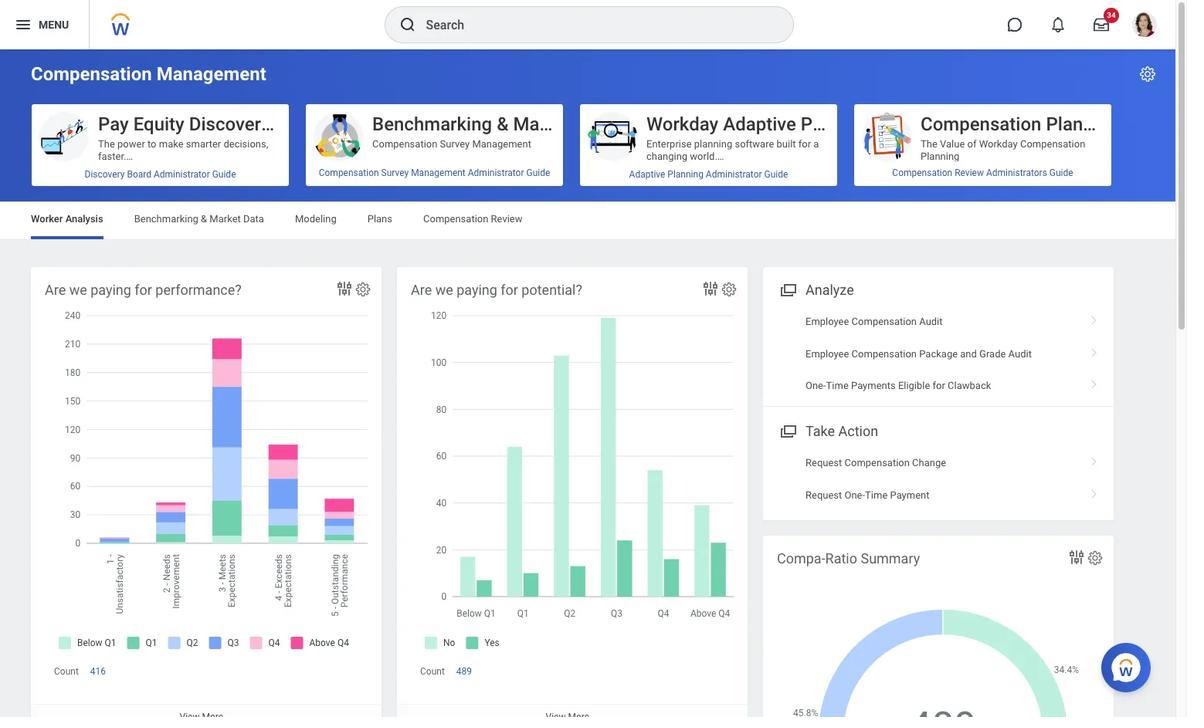 Task type: locate. For each thing, give the bounding box(es) containing it.
one- down request compensation change
[[845, 490, 866, 501]]

to up quickly
[[965, 249, 974, 261]]

1 request from the top
[[806, 458, 843, 469]]

workday inside data—you have tons of it, but how do you make sense of it? workday makes it easy to get a complete picture of your finances, people, and operations so you can make more informed decisions.
[[98, 200, 137, 212]]

employee for employee compensation package and grade audit
[[806, 348, 850, 360]]

to inside augmented analytics to answer your questions.
[[195, 287, 203, 298]]

menu banner
[[0, 0, 1176, 49]]

adaptive down changing
[[629, 169, 666, 180]]

chevron right image for clawback
[[1085, 375, 1105, 390]]

review for compensation review administrators guide
[[955, 168, 984, 179]]

0 horizontal spatial data
[[243, 213, 264, 225]]

1 vertical spatial one-
[[845, 490, 866, 501]]

make down data—you on the top left of page
[[98, 188, 123, 199]]

chevron right image inside 'request compensation change' link
[[1085, 452, 1105, 468]]

1 chevron right image from the top
[[1085, 452, 1105, 468]]

paying up "questions."
[[91, 282, 131, 298]]

configure are we paying for potential? image
[[721, 281, 738, 298]]

1 horizontal spatial workday
[[647, 114, 719, 135]]

benchmarking
[[372, 114, 492, 135], [134, 213, 198, 225]]

benchmarking up compensation survey management
[[372, 114, 492, 135]]

1 horizontal spatial configure and view chart data image
[[702, 280, 720, 298]]

1 horizontal spatial count
[[420, 667, 445, 678]]

menu group image for take action
[[777, 421, 798, 441]]

benchmarking & market data up compensation survey management
[[372, 114, 615, 135]]

2 vertical spatial make
[[199, 225, 223, 236]]

1 are from the left
[[45, 282, 66, 298]]

2 chevron right image from the top
[[1085, 484, 1105, 500]]

use cases
[[372, 534, 420, 545]]

strategy
[[1024, 175, 1061, 187]]

0 vertical spatial management
[[157, 63, 266, 85]]

survey for compensation survey management
[[440, 138, 470, 150]]

your inside augmented analytics to answer your questions.
[[241, 287, 260, 298]]

time up "respond"
[[943, 324, 965, 335]]

2 list from the top
[[763, 448, 1114, 512]]

compensation review
[[423, 213, 523, 225]]

planning
[[801, 114, 874, 135], [1047, 114, 1119, 135], [921, 151, 960, 162], [668, 169, 704, 180], [689, 287, 728, 298], [674, 558, 713, 570]]

chevron right image inside one-time payments eligible for clawback link
[[1085, 375, 1105, 390]]

we for are we paying for performance?
[[69, 282, 87, 298]]

benchmarking & market data
[[372, 114, 615, 135], [134, 213, 264, 225]]

to left "plan"
[[951, 175, 960, 187]]

request for request compensation change
[[806, 458, 843, 469]]

can
[[180, 225, 196, 236]]

1 horizontal spatial adaptive
[[723, 114, 797, 135]]

guide for compensation planning cycle
[[1050, 168, 1074, 179]]

& right "plan"
[[985, 175, 991, 187]]

compensation down compensation survey management administrator guide link
[[423, 213, 489, 225]]

compensation up request one-time payment
[[845, 458, 910, 469]]

data
[[159, 398, 179, 409]]

1 vertical spatial make
[[98, 188, 123, 199]]

your up so
[[143, 212, 162, 224]]

0 vertical spatial survey
[[440, 138, 470, 150]]

time left payments
[[827, 380, 849, 392]]

2 request from the top
[[806, 490, 843, 501]]

1 vertical spatial adaptive
[[629, 169, 666, 180]]

chevron right image inside the request one-time payment link
[[1085, 484, 1105, 500]]

1 vertical spatial workday
[[980, 138, 1018, 150]]

notifications large image
[[1051, 17, 1066, 32]]

management
[[157, 63, 266, 85], [472, 138, 532, 150], [411, 168, 466, 179]]

count inside the are we paying for performance? element
[[54, 667, 79, 678]]

review up are we paying for potential? at top left
[[491, 213, 523, 225]]

0 horizontal spatial your
[[143, 212, 162, 224]]

administrator inside 'link'
[[706, 169, 762, 180]]

to inside flexibility to manage changes and execute quickly
[[965, 249, 974, 261]]

Search Workday  search field
[[426, 8, 762, 42]]

clawback
[[948, 380, 992, 392]]

2 we from the left
[[436, 282, 453, 298]]

34
[[1108, 11, 1116, 19]]

0 vertical spatial one-
[[806, 380, 827, 392]]

1 horizontal spatial market
[[513, 114, 572, 135]]

management up pay equity discovery board
[[157, 63, 266, 85]]

configure and view chart data image
[[335, 280, 354, 298], [702, 280, 720, 298]]

to left answer
[[195, 287, 203, 298]]

a right get
[[231, 200, 237, 212]]

and inside flexibility to manage changes and execute quickly
[[1057, 249, 1074, 261]]

the value of workday compensation planning
[[921, 138, 1086, 162]]

review inside tab list
[[491, 213, 523, 225]]

but
[[213, 175, 227, 187]]

main content containing compensation management
[[0, 49, 1176, 718]]

configure and view chart data image for are we paying for performance?
[[335, 280, 354, 298]]

main content
[[0, 49, 1176, 718]]

1 vertical spatial audit
[[1009, 348, 1032, 360]]

1 vertical spatial chevron right image
[[1085, 484, 1105, 500]]

adaptive planning administrator guide
[[629, 169, 788, 180]]

1 horizontal spatial analyze
[[1012, 324, 1047, 335]]

discovery board administrator guide
[[85, 169, 236, 180]]

augmented analytics to answer your questions.
[[98, 287, 260, 310]]

to right insight
[[1001, 324, 1010, 335]]

1 vertical spatial review
[[491, 213, 523, 225]]

administrator up compensation review
[[468, 168, 524, 179]]

a
[[814, 138, 819, 150], [231, 200, 237, 212]]

2 vertical spatial management
[[411, 168, 466, 179]]

are we paying for potential?
[[411, 282, 583, 298]]

1 chevron right image from the top
[[1085, 311, 1105, 326]]

are left augmented
[[45, 282, 66, 298]]

change
[[913, 458, 947, 469]]

2 configure and view chart data image from the left
[[702, 280, 720, 298]]

0 vertical spatial menu group image
[[777, 279, 798, 300]]

1 vertical spatial request
[[806, 490, 843, 501]]

planning inside 'adaptive planning administrator guide' 'link'
[[668, 169, 704, 180]]

0 horizontal spatial benchmarking
[[134, 213, 198, 225]]

self-
[[240, 509, 259, 520]]

0 horizontal spatial benchmarking & market data
[[134, 213, 264, 225]]

power
[[117, 138, 145, 150]]

2 vertical spatial time
[[866, 490, 888, 501]]

to inside data—you have tons of it, but how do you make sense of it? workday makes it easy to get a complete picture of your finances, people, and operations so you can make more informed decisions.
[[203, 200, 212, 212]]

0 vertical spatial chevron right image
[[1085, 452, 1105, 468]]

1 horizontal spatial survey
[[440, 138, 470, 150]]

2 horizontal spatial &
[[985, 175, 991, 187]]

the inside the power to make smarter decisions, faster.
[[98, 138, 115, 150]]

1 configure and view chart data image from the left
[[335, 280, 354, 298]]

416 button
[[90, 666, 108, 679]]

benchmarking down "it"
[[134, 213, 198, 225]]

workday up compensation review administrators guide
[[980, 138, 1018, 150]]

configure and view chart data image left the configure are we paying for performance? icon
[[335, 280, 354, 298]]

financial
[[647, 287, 687, 298]]

board
[[275, 114, 324, 135], [127, 169, 151, 180]]

489
[[457, 667, 472, 678]]

to
[[148, 138, 157, 150], [951, 175, 960, 187], [203, 200, 212, 212], [965, 249, 974, 261], [195, 287, 203, 298], [1001, 324, 1010, 335]]

chevron right image inside employee compensation package and grade audit link
[[1085, 343, 1105, 358]]

compensation
[[31, 63, 152, 85], [921, 114, 1042, 135], [372, 138, 438, 150], [1021, 138, 1086, 150], [319, 168, 379, 179], [893, 168, 953, 179], [423, 213, 489, 225], [852, 316, 917, 328], [852, 348, 917, 360], [845, 458, 910, 469]]

make down equity
[[159, 138, 184, 150]]

administrator up it?
[[154, 169, 210, 180]]

a right built
[[814, 138, 819, 150]]

0 vertical spatial request
[[806, 458, 843, 469]]

analyze up the employee compensation audit
[[806, 282, 854, 298]]

intelligent
[[113, 398, 156, 409]]

1 vertical spatial discovery
[[85, 169, 125, 180]]

1 horizontal spatial your
[[241, 287, 260, 298]]

1 horizontal spatial discovery
[[189, 114, 270, 135]]

list containing employee compensation audit
[[763, 306, 1114, 402]]

compensation up the value of workday compensation planning
[[921, 114, 1042, 135]]

count inside are we paying for potential? element
[[420, 667, 445, 678]]

compensation inside tab list
[[423, 213, 489, 225]]

guide inside 'link'
[[212, 169, 236, 180]]

2 vertical spatial workday
[[98, 200, 137, 212]]

are for are we paying for potential?
[[411, 282, 432, 298]]

0 horizontal spatial adaptive
[[629, 169, 666, 180]]

administrator for workday adaptive planning
[[706, 169, 762, 180]]

we left augmented
[[69, 282, 87, 298]]

request down the take
[[806, 458, 843, 469]]

of right value
[[968, 138, 977, 150]]

1 horizontal spatial a
[[814, 138, 819, 150]]

guide inside 'link'
[[765, 169, 788, 180]]

2 the from the left
[[921, 138, 938, 150]]

0 vertical spatial make
[[159, 138, 184, 150]]

compensation review administrators guide link
[[855, 162, 1112, 185]]

1 the from the left
[[98, 138, 115, 150]]

0 horizontal spatial workday
[[98, 200, 137, 212]]

adaptive up software
[[723, 114, 797, 135]]

employee
[[806, 316, 850, 328], [806, 348, 850, 360]]

list containing request compensation change
[[763, 448, 1114, 512]]

benchmarking inside tab list
[[134, 213, 198, 225]]

1 vertical spatial board
[[127, 169, 151, 180]]

you right do
[[265, 175, 281, 187]]

management up compensation survey management administrator guide
[[472, 138, 532, 150]]

justify image
[[14, 15, 32, 34]]

0 vertical spatial benchmarking & market data
[[372, 114, 615, 135]]

paying down compensation review
[[457, 282, 498, 298]]

1 vertical spatial survey
[[381, 168, 409, 179]]

1 horizontal spatial the
[[921, 138, 938, 150]]

faster.
[[98, 151, 126, 162]]

0 horizontal spatial audit
[[920, 316, 943, 328]]

the inside the value of workday compensation planning
[[921, 138, 938, 150]]

consistent
[[107, 509, 154, 520]]

adaptive
[[723, 114, 797, 135], [629, 169, 666, 180]]

for inside a consistent security model for self- service.
[[225, 509, 237, 520]]

analyze right insight
[[1012, 324, 1047, 335]]

1 horizontal spatial paying
[[457, 282, 498, 298]]

and down complete in the left of the page
[[242, 212, 258, 224]]

workday up picture
[[98, 200, 137, 212]]

configure and view chart data image inside the are we paying for performance? element
[[335, 280, 354, 298]]

we up benefits
[[436, 282, 453, 298]]

review down value
[[955, 168, 984, 179]]

compensation survey management administrator guide
[[319, 168, 550, 179]]

and left grade
[[961, 348, 977, 360]]

we
[[69, 282, 87, 298], [436, 282, 453, 298]]

0 vertical spatial time
[[943, 324, 965, 335]]

1 vertical spatial you
[[162, 225, 178, 236]]

menu
[[39, 18, 69, 31]]

a consistent security model for self- service.
[[98, 509, 259, 533]]

1 vertical spatial management
[[472, 138, 532, 150]]

planning for compensation planning cycle
[[1047, 114, 1119, 135]]

the power to make smarter decisions, faster.
[[98, 138, 268, 162]]

and right changes
[[1057, 249, 1074, 261]]

performance?
[[156, 282, 242, 298]]

1 horizontal spatial you
[[265, 175, 281, 187]]

search image
[[398, 15, 417, 34]]

compensation planning cycle
[[921, 114, 1169, 135]]

count
[[54, 667, 79, 678], [420, 667, 445, 678]]

software
[[735, 138, 775, 150]]

are for are we paying for performance?
[[45, 282, 66, 298]]

real
[[921, 324, 941, 335]]

0 horizontal spatial are
[[45, 282, 66, 298]]

audit right grade
[[1009, 348, 1032, 360]]

compensation down compensation planning cycle
[[1021, 138, 1086, 150]]

0 horizontal spatial time
[[827, 380, 849, 392]]

paying
[[91, 282, 131, 298], [457, 282, 498, 298]]

1 horizontal spatial one-
[[845, 490, 866, 501]]

compensation down value
[[893, 168, 953, 179]]

pay equity discovery board
[[98, 114, 324, 135]]

makes
[[139, 200, 169, 212]]

1 horizontal spatial benchmarking & market data
[[372, 114, 615, 135]]

0 horizontal spatial configure and view chart data image
[[335, 280, 354, 298]]

the left value
[[921, 138, 938, 150]]

a inside data—you have tons of it, but how do you make sense of it? workday makes it easy to get a complete picture of your finances, people, and operations so you can make more informed decisions.
[[231, 200, 237, 212]]

2 employee from the top
[[806, 348, 850, 360]]

count left 489
[[420, 667, 445, 678]]

cycle
[[1124, 114, 1169, 135]]

list for analyze
[[763, 306, 1114, 402]]

1 list from the top
[[763, 306, 1114, 402]]

of inside the value of workday compensation planning
[[968, 138, 977, 150]]

compensation survey management
[[372, 138, 532, 150]]

2 are from the left
[[411, 282, 432, 298]]

make down people,
[[199, 225, 223, 236]]

the up faster.
[[98, 138, 115, 150]]

0 horizontal spatial the
[[98, 138, 115, 150]]

one- up the take
[[806, 380, 827, 392]]

benchmarking & market data down easy
[[134, 213, 264, 225]]

2 vertical spatial &
[[201, 213, 207, 225]]

and right insight
[[1050, 324, 1066, 335]]

menu group image right configure are we paying for potential? image
[[777, 279, 798, 300]]

configure are we paying for performance? image
[[355, 281, 372, 298]]

1 vertical spatial your
[[241, 287, 260, 298]]

you up decisions.
[[162, 225, 178, 236]]

of left it, at the top of page
[[191, 175, 200, 187]]

management down compensation survey management
[[411, 168, 466, 179]]

benchmarking & market data inside tab list
[[134, 213, 264, 225]]

to left get
[[203, 200, 212, 212]]

416
[[90, 667, 106, 678]]

for up "questions."
[[135, 282, 152, 298]]

1 menu group image from the top
[[777, 279, 798, 300]]

augmented
[[98, 287, 150, 298]]

0 vertical spatial adaptive
[[723, 114, 797, 135]]

0 horizontal spatial make
[[98, 188, 123, 199]]

analyze
[[806, 282, 854, 298], [1012, 324, 1047, 335]]

you
[[265, 175, 281, 187], [162, 225, 178, 236]]

1 horizontal spatial review
[[955, 168, 984, 179]]

the for compensation planning cycle
[[921, 138, 938, 150]]

analyze inside real time insight to analyze and respond
[[1012, 324, 1047, 335]]

what it is?
[[372, 163, 419, 175]]

chevron right image
[[1085, 311, 1105, 326], [1085, 343, 1105, 358], [1085, 375, 1105, 390]]

2 vertical spatial chevron right image
[[1085, 375, 1105, 390]]

0 vertical spatial your
[[143, 212, 162, 224]]

0 vertical spatial list
[[763, 306, 1114, 402]]

1 horizontal spatial management
[[411, 168, 466, 179]]

and inside data—you have tons of it, but how do you make sense of it? workday makes it easy to get a complete picture of your finances, people, and operations so you can make more informed decisions.
[[242, 212, 258, 224]]

1 vertical spatial analyze
[[1012, 324, 1047, 335]]

1 we from the left
[[69, 282, 87, 298]]

discovery down faster.
[[85, 169, 125, 180]]

to right power
[[148, 138, 157, 150]]

informed
[[98, 237, 139, 249]]

2 horizontal spatial workday
[[980, 138, 1018, 150]]

1 horizontal spatial benchmarking
[[372, 114, 492, 135]]

2 horizontal spatial time
[[943, 324, 965, 335]]

chevron right image
[[1085, 452, 1105, 468], [1085, 484, 1105, 500]]

time inside real time insight to analyze and respond
[[943, 324, 965, 335]]

financial planning
[[647, 287, 728, 298]]

0 horizontal spatial &
[[201, 213, 207, 225]]

payment
[[891, 490, 930, 501]]

list
[[763, 306, 1114, 402], [763, 448, 1114, 512]]

1 vertical spatial benchmarking
[[134, 213, 198, 225]]

2 chevron right image from the top
[[1085, 343, 1105, 358]]

2 count from the left
[[420, 667, 445, 678]]

0 horizontal spatial survey
[[381, 168, 409, 179]]

2 horizontal spatial management
[[472, 138, 532, 150]]

for inside enterprise planning software built for a changing world.
[[799, 138, 811, 150]]

request one-time payment link
[[763, 480, 1114, 512]]

1 paying from the left
[[91, 282, 131, 298]]

for right built
[[799, 138, 811, 150]]

management inside compensation survey management administrator guide link
[[411, 168, 466, 179]]

configure and view chart data image for are we paying for potential?
[[702, 280, 720, 298]]

tab list containing worker analysis
[[15, 202, 1161, 240]]

changes
[[1015, 249, 1055, 261]]

discovery up decisions,
[[189, 114, 270, 135]]

audit up "respond"
[[920, 316, 943, 328]]

time down request compensation change
[[866, 490, 888, 501]]

1 horizontal spatial we
[[436, 282, 453, 298]]

1 horizontal spatial board
[[275, 114, 324, 135]]

are
[[45, 282, 66, 298], [411, 282, 432, 298]]

inbox large image
[[1094, 17, 1110, 32]]

of
[[968, 138, 977, 150], [191, 175, 200, 187], [154, 188, 163, 199], [131, 212, 141, 224]]

2 paying from the left
[[457, 282, 498, 298]]

menu group image
[[777, 279, 798, 300], [777, 421, 798, 441]]

3 chevron right image from the top
[[1085, 375, 1105, 390]]

plan
[[963, 175, 982, 187]]

for for a consistent security model for self- service.
[[225, 509, 237, 520]]

audit
[[920, 316, 943, 328], [1009, 348, 1032, 360]]

0 horizontal spatial market
[[210, 213, 241, 225]]

paying for performance?
[[91, 282, 131, 298]]

compensation up 'it'
[[372, 138, 438, 150]]

your right answer
[[241, 287, 260, 298]]

0 horizontal spatial we
[[69, 282, 87, 298]]

request for request one-time payment
[[806, 490, 843, 501]]

are up "business benefits" on the left
[[411, 282, 432, 298]]

your inside data—you have tons of it, but how do you make sense of it? workday makes it easy to get a complete picture of your finances, people, and operations so you can make more informed decisions.
[[143, 212, 162, 224]]

0 horizontal spatial you
[[162, 225, 178, 236]]

it
[[172, 200, 177, 212]]

configure and view chart data image left configure are we paying for potential? image
[[702, 280, 720, 298]]

administrator inside 'link'
[[154, 169, 210, 180]]

&
[[497, 114, 509, 135], [985, 175, 991, 187], [201, 213, 207, 225]]

1 vertical spatial benchmarking & market data
[[134, 213, 264, 225]]

1 horizontal spatial are
[[411, 282, 432, 298]]

0 vertical spatial a
[[814, 138, 819, 150]]

for inside list
[[933, 380, 946, 392]]

1 horizontal spatial time
[[866, 490, 888, 501]]

of left it?
[[154, 188, 163, 199]]

profile logan mcneil image
[[1133, 12, 1158, 40]]

planning inside the value of workday compensation planning
[[921, 151, 960, 162]]

& left people,
[[201, 213, 207, 225]]

compensation left 'it'
[[319, 168, 379, 179]]

1 count from the left
[[54, 667, 79, 678]]

data
[[576, 114, 615, 135], [243, 213, 264, 225]]

tab list
[[15, 202, 1161, 240]]

& up compensation survey management
[[497, 114, 509, 135]]

compensation inside the value of workday compensation planning
[[1021, 138, 1086, 150]]

2 menu group image from the top
[[777, 421, 798, 441]]

for left self-
[[225, 509, 237, 520]]

administrator down enterprise planning software built for a changing world.
[[706, 169, 762, 180]]

request down request compensation change
[[806, 490, 843, 501]]

1 employee from the top
[[806, 316, 850, 328]]

workday up enterprise
[[647, 114, 719, 135]]

0 horizontal spatial count
[[54, 667, 79, 678]]

0 horizontal spatial one-
[[806, 380, 827, 392]]

1 vertical spatial time
[[827, 380, 849, 392]]

1 horizontal spatial make
[[159, 138, 184, 150]]

count left the 416
[[54, 667, 79, 678]]

0 horizontal spatial administrator
[[154, 169, 210, 180]]

1 vertical spatial list
[[763, 448, 1114, 512]]

0 vertical spatial chevron right image
[[1085, 311, 1105, 326]]

0 vertical spatial discovery
[[189, 114, 270, 135]]

guide for workday adaptive planning
[[765, 169, 788, 180]]

for right "eligible"
[[933, 380, 946, 392]]

0 vertical spatial employee
[[806, 316, 850, 328]]

menu group image left the take
[[777, 421, 798, 441]]

0 vertical spatial data
[[576, 114, 615, 135]]



Task type: vqa. For each thing, say whether or not it's contained in the screenshot.
Discovery Board Administrator Guide
yes



Task type: describe. For each thing, give the bounding box(es) containing it.
request compensation change
[[806, 458, 947, 469]]

count for are we paying for potential?
[[420, 667, 445, 678]]

to inside the power to make smarter decisions, faster.
[[148, 138, 157, 150]]

1 horizontal spatial administrator
[[468, 168, 524, 179]]

summary
[[861, 551, 920, 567]]

employee compensation package and grade audit
[[806, 348, 1032, 360]]

request compensation change link
[[763, 448, 1114, 480]]

are we paying for potential? element
[[397, 267, 748, 718]]

34 button
[[1085, 8, 1120, 42]]

planning for adaptive planning administrator guide
[[668, 169, 704, 180]]

compensation up pay
[[31, 63, 152, 85]]

a inside enterprise planning software built for a changing world.
[[814, 138, 819, 150]]

menu group image for analyze
[[777, 279, 798, 300]]

employee compensation audit
[[806, 316, 943, 328]]

administrator for pay equity discovery board
[[154, 169, 210, 180]]

chevron right image for request compensation change
[[1085, 452, 1105, 468]]

compa-ratio summary element
[[763, 536, 1114, 718]]

data—you
[[98, 175, 143, 187]]

more
[[226, 225, 249, 236]]

1 vertical spatial &
[[985, 175, 991, 187]]

0 vertical spatial you
[[265, 175, 281, 187]]

picture
[[98, 212, 129, 224]]

insight
[[968, 324, 998, 335]]

employee for employee compensation audit
[[806, 316, 850, 328]]

compensation down the employee compensation audit
[[852, 348, 917, 360]]

survey for compensation survey management administrator guide
[[381, 168, 409, 179]]

are we paying for performance?
[[45, 282, 242, 298]]

0 vertical spatial analyze
[[806, 282, 854, 298]]

decisions,
[[224, 138, 268, 150]]

answer
[[206, 287, 238, 298]]

& inside tab list
[[201, 213, 207, 225]]

chevron right image for request one-time payment
[[1085, 484, 1105, 500]]

business
[[372, 324, 413, 335]]

adaptive planning administrator guide link
[[580, 163, 838, 186]]

one-time payments eligible for clawback link
[[763, 370, 1114, 402]]

eligible
[[899, 380, 931, 392]]

flexibility to manage changes and execute quickly
[[921, 249, 1074, 273]]

action
[[839, 424, 879, 440]]

take
[[806, 424, 835, 440]]

enterprise
[[647, 138, 692, 150]]

complete
[[239, 200, 281, 212]]

smarter
[[186, 138, 221, 150]]

have
[[145, 175, 166, 187]]

cases
[[392, 534, 420, 545]]

chevron right image for audit
[[1085, 343, 1105, 358]]

compensation survey management administrator guide link
[[306, 162, 563, 185]]

to inside real time insight to analyze and respond
[[1001, 324, 1010, 335]]

of up operations
[[131, 212, 141, 224]]

questions.
[[98, 299, 145, 310]]

discovery inside 'link'
[[85, 169, 125, 180]]

get
[[214, 200, 229, 212]]

compensation management
[[31, 63, 266, 85]]

we for are we paying for potential?
[[436, 282, 453, 298]]

so
[[148, 225, 159, 236]]

2 horizontal spatial make
[[199, 225, 223, 236]]

pay
[[98, 114, 129, 135]]

management for compensation survey management administrator guide
[[411, 168, 466, 179]]

world.
[[690, 151, 718, 162]]

how
[[230, 175, 249, 187]]

business benefits
[[372, 324, 452, 335]]

one-time payments eligible for clawback
[[806, 380, 992, 392]]

planning for sales planning
[[674, 558, 713, 570]]

an
[[98, 398, 110, 409]]

time for real
[[943, 324, 965, 335]]

for for enterprise planning software built for a changing world.
[[799, 138, 811, 150]]

payments
[[852, 380, 896, 392]]

configure compa-ratio summary image
[[1087, 550, 1104, 567]]

ability
[[921, 175, 949, 187]]

workday inside the value of workday compensation planning
[[980, 138, 1018, 150]]

what
[[372, 163, 396, 175]]

make inside the power to make smarter decisions, faster.
[[159, 138, 184, 150]]

built
[[777, 138, 796, 150]]

0 vertical spatial market
[[513, 114, 572, 135]]

compa-
[[777, 551, 826, 567]]

employee compensation package and grade audit link
[[763, 338, 1114, 370]]

0 vertical spatial audit
[[920, 316, 943, 328]]

take action
[[806, 424, 879, 440]]

worker analysis
[[31, 213, 103, 225]]

guide for pay equity discovery board
[[212, 169, 236, 180]]

management for compensation survey management
[[472, 138, 532, 150]]

1 horizontal spatial data
[[576, 114, 615, 135]]

ratio
[[826, 551, 858, 567]]

analysis
[[65, 213, 103, 225]]

changing
[[647, 151, 688, 162]]

use
[[372, 534, 389, 545]]

discovery board administrator guide link
[[32, 163, 289, 186]]

analytics
[[152, 287, 192, 298]]

489 button
[[457, 666, 474, 679]]

planning for financial planning
[[689, 287, 728, 298]]

benefits
[[416, 324, 452, 335]]

a
[[98, 509, 105, 520]]

grade
[[980, 348, 1006, 360]]

board inside 'link'
[[127, 169, 151, 180]]

data inside tab list
[[243, 213, 264, 225]]

list for take action
[[763, 448, 1114, 512]]

execute
[[921, 262, 956, 273]]

time for one-
[[827, 380, 849, 392]]

flexibility
[[921, 249, 963, 261]]

the for pay equity discovery board
[[98, 138, 115, 150]]

employee compensation audit link
[[763, 306, 1114, 338]]

sense
[[125, 188, 152, 199]]

compensation review administrators guide
[[893, 168, 1074, 179]]

review for compensation review
[[491, 213, 523, 225]]

it
[[398, 163, 404, 175]]

1 horizontal spatial audit
[[1009, 348, 1032, 360]]

0 vertical spatial benchmarking
[[372, 114, 492, 135]]

adaptive inside 'link'
[[629, 169, 666, 180]]

decisions.
[[141, 237, 186, 249]]

are we paying for performance? element
[[31, 267, 382, 718]]

people,
[[207, 212, 239, 224]]

tab list inside main content
[[15, 202, 1161, 240]]

compensation left real
[[852, 316, 917, 328]]

and inside real time insight to analyze and respond
[[1050, 324, 1066, 335]]

count for are we paying for performance?
[[54, 667, 79, 678]]

enterprise planning software built for a changing world.
[[647, 138, 819, 162]]

sales planning
[[647, 558, 713, 570]]

for for one-time payments eligible for clawback
[[933, 380, 946, 392]]

and inside list
[[961, 348, 977, 360]]

manage
[[977, 249, 1013, 261]]

request one-time payment
[[806, 490, 930, 501]]

1 horizontal spatial &
[[497, 114, 509, 135]]

ability to plan & define strategy
[[921, 175, 1061, 187]]

define
[[994, 175, 1022, 187]]

value
[[940, 138, 965, 150]]

worker
[[31, 213, 63, 225]]

market inside tab list
[[210, 213, 241, 225]]

do
[[251, 175, 262, 187]]

for left potential?
[[501, 282, 518, 298]]

configure and view chart data image
[[1068, 549, 1086, 567]]

planning
[[695, 138, 733, 150]]

sales
[[647, 558, 671, 570]]

service.
[[98, 521, 133, 533]]

real time insight to analyze and respond
[[921, 324, 1066, 348]]

configure this page image
[[1139, 65, 1158, 83]]

0 horizontal spatial management
[[157, 63, 266, 85]]

finances,
[[165, 212, 205, 224]]

compa-ratio summary
[[777, 551, 920, 567]]

administrators
[[987, 168, 1048, 179]]

plans
[[368, 213, 393, 225]]

it,
[[203, 175, 210, 187]]

paying for potential?
[[457, 282, 498, 298]]

equity
[[133, 114, 185, 135]]

0 vertical spatial board
[[275, 114, 324, 135]]

tons
[[169, 175, 188, 187]]

chevron right image inside 'employee compensation audit' link
[[1085, 311, 1105, 326]]



